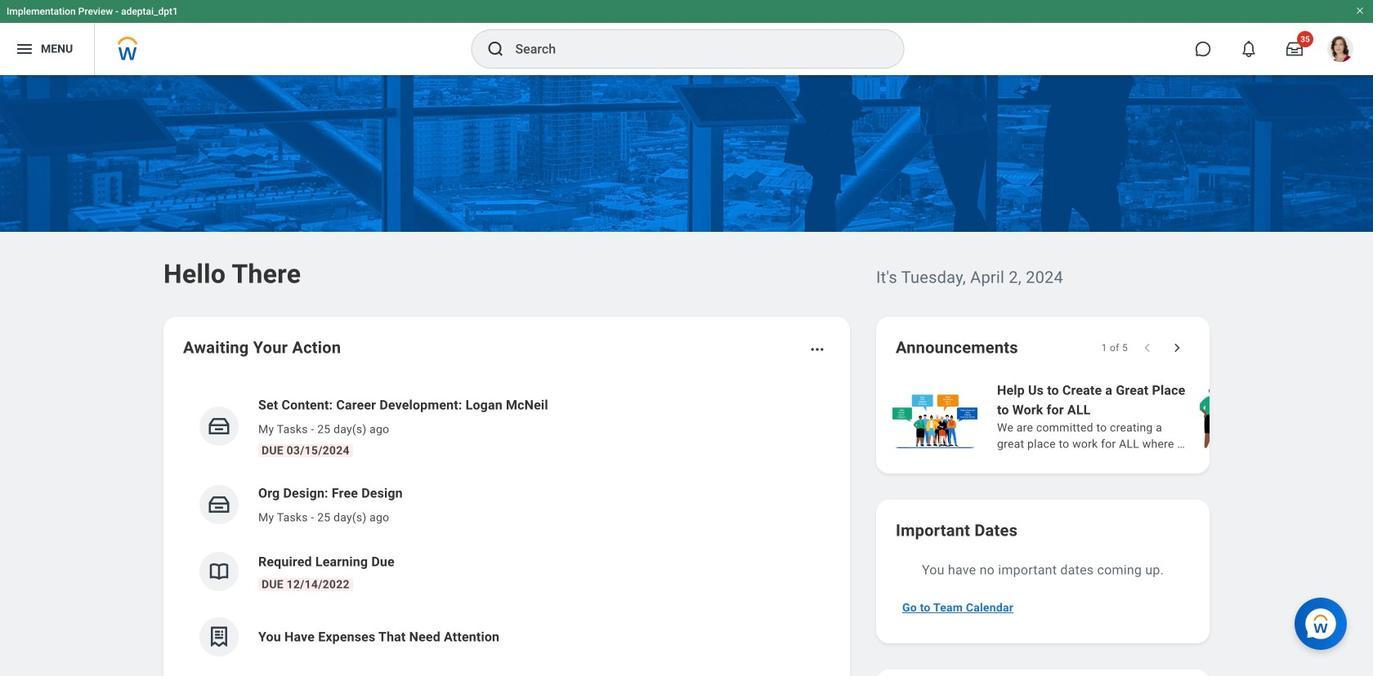 Task type: locate. For each thing, give the bounding box(es) containing it.
main content
[[0, 75, 1373, 677]]

banner
[[0, 0, 1373, 75]]

list
[[889, 379, 1373, 454], [183, 383, 830, 670]]

1 vertical spatial inbox image
[[207, 493, 231, 517]]

book open image
[[207, 560, 231, 584]]

chevron right small image
[[1169, 340, 1185, 356]]

0 vertical spatial inbox image
[[207, 414, 231, 439]]

dashboard expenses image
[[207, 625, 231, 650]]

notifications large image
[[1241, 41, 1257, 57]]

status
[[1102, 342, 1128, 355]]

1 inbox image from the top
[[207, 414, 231, 439]]

inbox image
[[207, 414, 231, 439], [207, 493, 231, 517]]

Search Workday  search field
[[515, 31, 870, 67]]



Task type: vqa. For each thing, say whether or not it's contained in the screenshot.
"Profile Logan McNeil" icon at the top right of page
yes



Task type: describe. For each thing, give the bounding box(es) containing it.
chevron left small image
[[1139, 340, 1156, 356]]

profile logan mcneil image
[[1327, 36, 1354, 65]]

0 horizontal spatial list
[[183, 383, 830, 670]]

search image
[[486, 39, 506, 59]]

2 inbox image from the top
[[207, 493, 231, 517]]

related actions image
[[809, 342, 826, 358]]

inbox large image
[[1287, 41, 1303, 57]]

close environment banner image
[[1355, 6, 1365, 16]]

justify image
[[15, 39, 34, 59]]

1 horizontal spatial list
[[889, 379, 1373, 454]]



